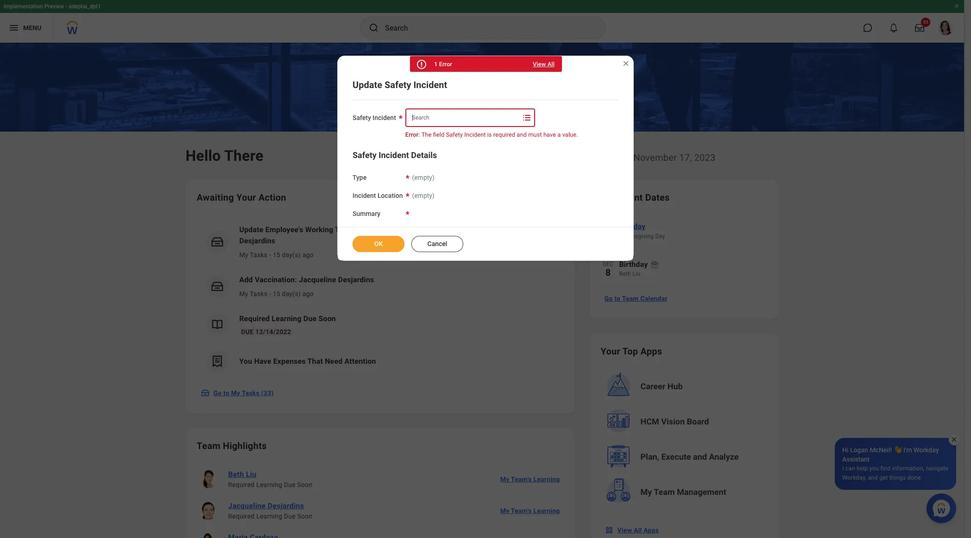 Task type: vqa. For each thing, say whether or not it's contained in the screenshot.
Required related to Beth Liu
yes



Task type: locate. For each thing, give the bounding box(es) containing it.
0 vertical spatial day(s)
[[282, 251, 301, 259]]

soon
[[319, 314, 336, 323], [297, 481, 313, 488], [297, 513, 313, 520]]

2 vertical spatial tasks
[[242, 389, 260, 397]]

can
[[846, 465, 855, 472]]

0 horizontal spatial view
[[533, 61, 546, 68]]

go down 8
[[605, 295, 613, 302]]

hcm
[[641, 417, 659, 426]]

notifications large image
[[889, 23, 899, 32]]

1 15 from the top
[[273, 251, 280, 259]]

soon for desjardins
[[297, 513, 313, 520]]

1 vertical spatial (empty)
[[412, 192, 435, 199]]

1
[[434, 61, 438, 68]]

go to my tasks (33) button
[[197, 384, 279, 402]]

inbox image
[[210, 279, 224, 293], [200, 388, 210, 398]]

your left top
[[601, 346, 621, 357]]

2 (empty) from the top
[[412, 192, 435, 199]]

to
[[615, 295, 621, 302], [223, 389, 229, 397]]

view all apps
[[617, 526, 659, 534]]

(empty)
[[412, 174, 435, 181], [412, 192, 435, 199]]

0 horizontal spatial all
[[548, 61, 555, 68]]

(empty) down details
[[412, 174, 435, 181]]

to inside "button"
[[223, 389, 229, 397]]

1 team's from the top
[[511, 475, 532, 483]]

1 vertical spatial desjardins
[[338, 275, 374, 284]]

logan
[[850, 446, 868, 454]]

1 vertical spatial 15
[[273, 290, 280, 298]]

expenses
[[273, 357, 306, 366]]

1 vertical spatial required
[[228, 481, 255, 488]]

1 vertical spatial my team's learning
[[500, 507, 560, 514]]

1 ago from the top
[[302, 251, 314, 259]]

0 horizontal spatial team
[[197, 440, 220, 451]]

0 vertical spatial inbox image
[[210, 279, 224, 293]]

1 my team's learning button from the top
[[497, 470, 564, 488]]

1 vertical spatial ago
[[302, 290, 314, 298]]

0 vertical spatial desjardins
[[239, 236, 275, 245]]

15
[[273, 251, 280, 259], [273, 290, 280, 298]]

dec
[[603, 261, 614, 267]]

1 vertical spatial all
[[634, 526, 642, 534]]

0 vertical spatial and
[[517, 131, 527, 138]]

must
[[528, 131, 542, 138]]

employee's
[[265, 225, 303, 234]]

view
[[533, 61, 546, 68], [617, 526, 632, 534]]

- down vaccination:
[[269, 290, 271, 298]]

update left employee's
[[239, 225, 264, 234]]

my team management
[[641, 487, 726, 497]]

view inside update safety incident dialog
[[533, 61, 546, 68]]

ago up add vaccination: jacqueline desjardins
[[302, 251, 314, 259]]

liu inside beth liu required learning due soon
[[246, 470, 256, 479]]

15 up vaccination:
[[273, 251, 280, 259]]

learning
[[272, 314, 302, 323], [534, 475, 560, 483], [256, 481, 282, 488], [534, 507, 560, 514], [256, 513, 282, 520]]

beth liu button
[[225, 469, 260, 480]]

1 vertical spatial beth
[[228, 470, 244, 479]]

2 horizontal spatial and
[[868, 474, 878, 481]]

beth inside birthday 🎂 beth liu
[[619, 271, 631, 277]]

required inside beth liu required learning due soon
[[228, 481, 255, 488]]

team inside my team management button
[[654, 487, 675, 497]]

my team's learning button for desjardins
[[497, 501, 564, 520]]

all
[[548, 61, 555, 68], [634, 526, 642, 534]]

things
[[890, 474, 906, 481]]

cancel button
[[412, 236, 463, 252]]

workday,
[[842, 474, 867, 481]]

your left "action"
[[236, 192, 256, 203]]

0 horizontal spatial jacqueline
[[228, 501, 266, 510]]

1 vertical spatial update
[[239, 225, 264, 234]]

0 horizontal spatial liu
[[246, 470, 256, 479]]

2 ago from the top
[[302, 290, 314, 298]]

(empty) right location
[[412, 192, 435, 199]]

workday
[[914, 446, 939, 454]]

1 vertical spatial liu
[[246, 470, 256, 479]]

0 vertical spatial liu
[[633, 271, 641, 277]]

1 my tasks - 15 day(s) ago from the top
[[239, 251, 314, 259]]

hub
[[668, 381, 683, 391]]

all inside update safety incident dialog
[[548, 61, 555, 68]]

apps right nbox icon
[[644, 526, 659, 534]]

0 vertical spatial update
[[353, 79, 382, 90]]

required down beth liu button
[[228, 481, 255, 488]]

0 vertical spatial my team's learning
[[500, 475, 560, 483]]

desjardins down employee's
[[239, 236, 275, 245]]

0 vertical spatial all
[[548, 61, 555, 68]]

and inside button
[[693, 452, 707, 462]]

due 12/14/2022
[[241, 328, 291, 336]]

soon inside "jacqueline desjardins required learning due soon"
[[297, 513, 313, 520]]

all inside button
[[634, 526, 642, 534]]

8
[[606, 267, 611, 278]]

1 vertical spatial apps
[[644, 526, 659, 534]]

inbox image left the add
[[210, 279, 224, 293]]

tasks inside go to my tasks (33) "button"
[[242, 389, 260, 397]]

15 down vaccination:
[[273, 290, 280, 298]]

incident location
[[353, 192, 403, 199]]

1 vertical spatial team's
[[511, 507, 532, 514]]

information,
[[892, 465, 925, 472]]

(empty) for type
[[412, 174, 435, 181]]

update up safety incident
[[353, 79, 382, 90]]

required inside awaiting your action list
[[239, 314, 270, 323]]

beth down team highlights
[[228, 470, 244, 479]]

dec 8
[[603, 261, 614, 278]]

1 horizontal spatial liu
[[633, 271, 641, 277]]

soon inside beth liu required learning due soon
[[297, 481, 313, 488]]

1 horizontal spatial beth
[[619, 271, 631, 277]]

your
[[236, 192, 256, 203], [601, 346, 621, 357]]

update inside dialog
[[353, 79, 382, 90]]

required for jacqueline desjardins
[[228, 513, 255, 520]]

0 vertical spatial my team's learning button
[[497, 470, 564, 488]]

day(s) down employee's
[[282, 251, 301, 259]]

2 horizontal spatial team
[[654, 487, 675, 497]]

that
[[307, 357, 323, 366]]

0 horizontal spatial go
[[213, 389, 222, 397]]

1 vertical spatial and
[[693, 452, 707, 462]]

birthday 🎂 beth liu
[[619, 260, 659, 277]]

1 horizontal spatial and
[[693, 452, 707, 462]]

1 horizontal spatial your
[[601, 346, 621, 357]]

1 horizontal spatial all
[[634, 526, 642, 534]]

career
[[641, 381, 666, 391]]

field
[[433, 131, 445, 138]]

0 vertical spatial soon
[[319, 314, 336, 323]]

0 vertical spatial team
[[622, 295, 639, 302]]

soon up "jacqueline desjardins required learning due soon"
[[297, 481, 313, 488]]

tasks down the add
[[250, 290, 267, 298]]

1 horizontal spatial inbox image
[[210, 279, 224, 293]]

view all
[[533, 61, 555, 68]]

1 vertical spatial tasks
[[250, 290, 267, 298]]

and left analyze
[[693, 452, 707, 462]]

go
[[605, 295, 613, 302], [213, 389, 222, 397]]

ago down add vaccination: jacqueline desjardins
[[302, 290, 314, 298]]

team left highlights
[[197, 440, 220, 451]]

execute
[[662, 452, 691, 462]]

working
[[305, 225, 333, 234]]

2 vertical spatial and
[[868, 474, 878, 481]]

tasks
[[250, 251, 267, 259], [250, 290, 267, 298], [242, 389, 260, 397]]

jacqueline right arrangement:
[[483, 225, 520, 234]]

0 vertical spatial tasks
[[250, 251, 267, 259]]

0 vertical spatial 15
[[273, 251, 280, 259]]

0 horizontal spatial update
[[239, 225, 264, 234]]

1 vertical spatial inbox image
[[200, 388, 210, 398]]

team highlights list
[[197, 463, 564, 538]]

0 vertical spatial view
[[533, 61, 546, 68]]

2 vertical spatial desjardins
[[268, 501, 304, 510]]

2 team's from the top
[[511, 507, 532, 514]]

1 vertical spatial view
[[617, 526, 632, 534]]

awaiting
[[197, 192, 234, 203]]

jacqueline down beth liu button
[[228, 501, 266, 510]]

and down you
[[868, 474, 878, 481]]

0 vertical spatial beth
[[619, 271, 631, 277]]

my team's learning for desjardins
[[500, 507, 560, 514]]

1 my team's learning from the top
[[500, 475, 560, 483]]

required up due 12/14/2022
[[239, 314, 270, 323]]

team's
[[511, 475, 532, 483], [511, 507, 532, 514]]

(33)
[[261, 389, 274, 397]]

0 vertical spatial go
[[605, 295, 613, 302]]

- right preview
[[65, 3, 67, 10]]

view inside button
[[617, 526, 632, 534]]

important
[[601, 192, 643, 203]]

your top apps
[[601, 346, 662, 357]]

learning inside "jacqueline desjardins required learning due soon"
[[256, 513, 282, 520]]

view all apps button
[[601, 521, 665, 538]]

calendar
[[641, 295, 668, 302]]

plan,
[[641, 452, 659, 462]]

cancel
[[428, 240, 447, 247]]

it's
[[590, 152, 602, 163]]

update
[[353, 79, 382, 90], [239, 225, 264, 234]]

required down jacqueline desjardins "button"
[[228, 513, 255, 520]]

liu down birthday
[[633, 271, 641, 277]]

due
[[303, 314, 317, 323], [241, 328, 254, 336], [284, 481, 296, 488], [284, 513, 296, 520]]

exclamation image
[[418, 61, 425, 68]]

my team's learning
[[500, 475, 560, 483], [500, 507, 560, 514]]

location
[[378, 192, 403, 199]]

0 horizontal spatial beth
[[228, 470, 244, 479]]

1 vertical spatial day(s)
[[282, 290, 301, 298]]

-
[[65, 3, 67, 10], [269, 251, 271, 259], [269, 290, 271, 298]]

apps for your top apps
[[641, 346, 662, 357]]

highlights
[[223, 440, 267, 451]]

go down "dashboard expenses" icon
[[213, 389, 222, 397]]

1 vertical spatial jacqueline
[[299, 275, 336, 284]]

1 error
[[434, 61, 452, 68]]

update for update safety incident
[[353, 79, 382, 90]]

team down execute
[[654, 487, 675, 497]]

jacqueline right vaccination:
[[299, 275, 336, 284]]

1 horizontal spatial team
[[622, 295, 639, 302]]

implementation
[[4, 3, 43, 10]]

liu down highlights
[[246, 470, 256, 479]]

hcm vision board button
[[602, 405, 769, 438]]

my tasks - 15 day(s) ago down vaccination:
[[239, 290, 314, 298]]

1 day(s) from the top
[[282, 251, 301, 259]]

2 my team's learning button from the top
[[497, 501, 564, 520]]

details
[[411, 150, 437, 160]]

1 horizontal spatial go
[[605, 295, 613, 302]]

0 vertical spatial my tasks - 15 day(s) ago
[[239, 251, 314, 259]]

0 vertical spatial apps
[[641, 346, 662, 357]]

inbox image inside go to my tasks (33) "button"
[[200, 388, 210, 398]]

1 horizontal spatial view
[[617, 526, 632, 534]]

add
[[239, 275, 253, 284]]

1 vertical spatial to
[[223, 389, 229, 397]]

navigate
[[926, 465, 949, 472]]

0 vertical spatial ago
[[302, 251, 314, 259]]

2 vertical spatial -
[[269, 290, 271, 298]]

2 vertical spatial soon
[[297, 513, 313, 520]]

go inside "button"
[[213, 389, 222, 397]]

learning inside awaiting your action list
[[272, 314, 302, 323]]

1 vertical spatial -
[[269, 251, 271, 259]]

1 (empty) from the top
[[412, 174, 435, 181]]

1 vertical spatial my team's learning button
[[497, 501, 564, 520]]

0 vertical spatial team's
[[511, 475, 532, 483]]

0 horizontal spatial inbox image
[[200, 388, 210, 398]]

soon up need
[[319, 314, 336, 323]]

safety incident details button
[[353, 150, 437, 160]]

due left 12/14/2022
[[241, 328, 254, 336]]

to inside button
[[615, 295, 621, 302]]

0 horizontal spatial to
[[223, 389, 229, 397]]

0 vertical spatial jacqueline
[[483, 225, 520, 234]]

1 vertical spatial my tasks - 15 day(s) ago
[[239, 290, 314, 298]]

safety inside group
[[353, 150, 377, 160]]

day(s) down add vaccination: jacqueline desjardins
[[282, 290, 301, 298]]

desjardins down beth liu required learning due soon
[[268, 501, 304, 510]]

all for view all apps
[[634, 526, 642, 534]]

1 vertical spatial go
[[213, 389, 222, 397]]

2 my team's learning from the top
[[500, 507, 560, 514]]

1 vertical spatial soon
[[297, 481, 313, 488]]

0 vertical spatial (empty)
[[412, 174, 435, 181]]

beth down birthday
[[619, 271, 631, 277]]

vaccination:
[[255, 275, 297, 284]]

1 horizontal spatial to
[[615, 295, 621, 302]]

apps right top
[[641, 346, 662, 357]]

incident
[[414, 79, 447, 90], [373, 114, 396, 121], [464, 131, 486, 138], [379, 150, 409, 160], [353, 192, 376, 199]]

my tasks - 15 day(s) ago up vaccination:
[[239, 251, 314, 259]]

1 horizontal spatial update
[[353, 79, 382, 90]]

team
[[622, 295, 639, 302], [197, 440, 220, 451], [654, 487, 675, 497]]

0 horizontal spatial and
[[517, 131, 527, 138]]

and left must on the top of the page
[[517, 131, 527, 138]]

desjardins down ok button
[[338, 275, 374, 284]]

learning inside beth liu required learning due soon
[[256, 481, 282, 488]]

2 vertical spatial jacqueline
[[228, 501, 266, 510]]

jacqueline inside 'update employee's working time: request flexible work arrangement: jacqueline desjardins'
[[483, 225, 520, 234]]

0 vertical spatial -
[[65, 3, 67, 10]]

tasks up the add
[[250, 251, 267, 259]]

tasks left (33)
[[242, 389, 260, 397]]

soon down jacqueline desjardins "button"
[[297, 513, 313, 520]]

go to team calendar
[[605, 295, 668, 302]]

important dates element
[[601, 215, 768, 287]]

due inside "jacqueline desjardins required learning due soon"
[[284, 513, 296, 520]]

my team's learning button
[[497, 470, 564, 488], [497, 501, 564, 520]]

(empty) for incident location
[[412, 192, 435, 199]]

required inside "jacqueline desjardins required learning due soon"
[[228, 513, 255, 520]]

due up jacqueline desjardins "button"
[[284, 481, 296, 488]]

required
[[239, 314, 270, 323], [228, 481, 255, 488], [228, 513, 255, 520]]

hi logan mcneil! 👋 i'm workday assistant i can help you find information, navigate workday, and get things done.
[[842, 446, 949, 481]]

2 horizontal spatial jacqueline
[[483, 225, 520, 234]]

0 vertical spatial to
[[615, 295, 621, 302]]

0 vertical spatial required
[[239, 314, 270, 323]]

update inside 'update employee's working time: request flexible work arrangement: jacqueline desjardins'
[[239, 225, 264, 234]]

0 vertical spatial your
[[236, 192, 256, 203]]

apps inside button
[[644, 526, 659, 534]]

0 horizontal spatial your
[[236, 192, 256, 203]]

have
[[544, 131, 556, 138]]

due down jacqueline desjardins "button"
[[284, 513, 296, 520]]

jacqueline
[[483, 225, 520, 234], [299, 275, 336, 284], [228, 501, 266, 510]]

go inside button
[[605, 295, 613, 302]]

soon for liu
[[297, 481, 313, 488]]

team left 'calendar'
[[622, 295, 639, 302]]

assistant
[[842, 456, 870, 463]]

awaiting your action list
[[197, 217, 564, 380]]

- up vaccination:
[[269, 251, 271, 259]]

error:
[[405, 131, 420, 138]]

my
[[239, 251, 248, 259], [239, 290, 248, 298], [231, 389, 240, 397], [500, 475, 509, 483], [641, 487, 652, 497], [500, 507, 509, 514]]

liu
[[633, 271, 641, 277], [246, 470, 256, 479]]

find
[[881, 465, 891, 472]]

2 vertical spatial required
[[228, 513, 255, 520]]

2 vertical spatial team
[[654, 487, 675, 497]]

close environment banner image
[[954, 3, 960, 9]]

is
[[487, 131, 492, 138]]

inbox image left go to my tasks (33) on the left bottom
[[200, 388, 210, 398]]



Task type: describe. For each thing, give the bounding box(es) containing it.
thanksgiving
[[619, 233, 654, 240]]

friday,
[[604, 152, 631, 163]]

team inside the go to team calendar button
[[622, 295, 639, 302]]

hi
[[842, 446, 849, 454]]

type
[[353, 174, 367, 181]]

my inside button
[[641, 487, 652, 497]]

error: the field safety incident is required and must have a value.
[[405, 131, 578, 138]]

incident down error:
[[379, 150, 409, 160]]

17,
[[679, 152, 692, 163]]

2023
[[694, 152, 716, 163]]

update for update employee's working time: request flexible work arrangement: jacqueline desjardins
[[239, 225, 264, 234]]

12/14/2022
[[255, 328, 291, 336]]

my team's learning for liu
[[500, 475, 560, 483]]

ok button
[[353, 236, 405, 252]]

safety incident details group
[[353, 150, 619, 219]]

plan, execute and analyze button
[[602, 440, 769, 474]]

2 day(s) from the top
[[282, 290, 301, 298]]

get
[[880, 474, 888, 481]]

top
[[623, 346, 638, 357]]

implementation preview -   adeptai_dpt1
[[4, 3, 101, 10]]

add vaccination: jacqueline desjardins
[[239, 275, 374, 284]]

my team's learning button for liu
[[497, 470, 564, 488]]

search image
[[368, 22, 380, 33]]

team's for liu
[[511, 475, 532, 483]]

work
[[415, 225, 432, 234]]

flexible
[[386, 225, 413, 234]]

time:
[[335, 225, 355, 234]]

my inside "button"
[[231, 389, 240, 397]]

the
[[422, 131, 432, 138]]

hello there main content
[[0, 43, 964, 538]]

incident up summary
[[353, 192, 376, 199]]

incident down update safety incident on the left top of page
[[373, 114, 396, 121]]

team highlights
[[197, 440, 267, 451]]

attention
[[345, 357, 376, 366]]

inbox large image
[[915, 23, 925, 32]]

and inside update safety incident dialog
[[517, 131, 527, 138]]

- inside "banner"
[[65, 3, 67, 10]]

my team management button
[[602, 475, 769, 509]]

1 horizontal spatial jacqueline
[[299, 275, 336, 284]]

desjardins inside "jacqueline desjardins required learning due soon"
[[268, 501, 304, 510]]

apps for view all apps
[[644, 526, 659, 534]]

liu inside birthday 🎂 beth liu
[[633, 271, 641, 277]]

2 15 from the top
[[273, 290, 280, 298]]

i
[[842, 465, 844, 472]]

book open image
[[210, 317, 224, 331]]

to for team
[[615, 295, 621, 302]]

done.
[[908, 474, 923, 481]]

you have expenses that need attention button
[[197, 343, 564, 380]]

due down add vaccination: jacqueline desjardins
[[303, 314, 317, 323]]

have
[[254, 357, 271, 366]]

you
[[870, 465, 879, 472]]

hcm vision board
[[641, 417, 709, 426]]

🎂
[[650, 260, 659, 269]]

need
[[325, 357, 343, 366]]

view for view all
[[533, 61, 546, 68]]

error
[[439, 61, 452, 68]]

there
[[224, 147, 264, 165]]

adeptai_dpt1
[[69, 3, 101, 10]]

required
[[493, 131, 515, 138]]

november
[[634, 152, 677, 163]]

mcneil!
[[870, 446, 892, 454]]

incident left is
[[464, 131, 486, 138]]

a
[[558, 131, 561, 138]]

update employee's working time: request flexible work arrangement: jacqueline desjardins
[[239, 225, 520, 245]]

career hub button
[[602, 370, 769, 403]]

prompts image
[[521, 112, 532, 123]]

important dates
[[601, 192, 670, 203]]

view for view all apps
[[617, 526, 632, 534]]

birthday
[[619, 260, 648, 269]]

implementation preview -   adeptai_dpt1 banner
[[0, 0, 964, 43]]

update safety incident
[[353, 79, 447, 90]]

close update safety incident image
[[622, 60, 630, 67]]

jacqueline desjardins required learning due soon
[[228, 501, 313, 520]]

👋
[[894, 446, 902, 454]]

you
[[239, 357, 252, 366]]

day
[[656, 233, 665, 240]]

go for go to team calendar
[[605, 295, 613, 302]]

dashboard expenses image
[[210, 355, 224, 368]]

nbox image
[[605, 526, 614, 535]]

1 vertical spatial team
[[197, 440, 220, 451]]

update safety incident dialog
[[337, 56, 634, 261]]

desjardins inside 'update employee's working time: request flexible work arrangement: jacqueline desjardins'
[[239, 236, 275, 245]]

all for view all
[[548, 61, 555, 68]]

safety incident details
[[353, 150, 437, 160]]

and inside hi logan mcneil! 👋 i'm workday assistant i can help you find information, navigate workday, and get things done.
[[868, 474, 878, 481]]

dates
[[645, 192, 670, 203]]

profile logan mcneil element
[[933, 18, 959, 38]]

1 vertical spatial your
[[601, 346, 621, 357]]

2 my tasks - 15 day(s) ago from the top
[[239, 290, 314, 298]]

required for beth liu
[[228, 481, 255, 488]]

jacqueline inside "jacqueline desjardins required learning due soon"
[[228, 501, 266, 510]]

team's for desjardins
[[511, 507, 532, 514]]

beth inside beth liu required learning due soon
[[228, 470, 244, 479]]

awaiting your action
[[197, 192, 286, 203]]

ok
[[374, 240, 383, 247]]

inbox image
[[210, 235, 224, 249]]

to for my
[[223, 389, 229, 397]]

- for inbox image
[[269, 251, 271, 259]]

go for go to my tasks (33)
[[213, 389, 222, 397]]

value.
[[562, 131, 578, 138]]

it's friday, november 17, 2023
[[590, 152, 716, 163]]

jacqueline desjardins button
[[225, 500, 308, 512]]

help
[[857, 465, 868, 472]]

summary
[[353, 210, 380, 217]]

request
[[356, 225, 384, 234]]

incident down 1
[[414, 79, 447, 90]]

safety incident
[[353, 114, 396, 121]]

career hub
[[641, 381, 683, 391]]

beth liu required learning due soon
[[228, 470, 313, 488]]

x image
[[951, 436, 958, 443]]

plan, execute and analyze
[[641, 452, 739, 462]]

go to team calendar button
[[601, 289, 671, 308]]

soon inside awaiting your action list
[[319, 314, 336, 323]]

- for the top inbox icon
[[269, 290, 271, 298]]

due inside beth liu required learning due soon
[[284, 481, 296, 488]]

Safety Incident field
[[406, 109, 520, 126]]

arrangement:
[[434, 225, 481, 234]]



